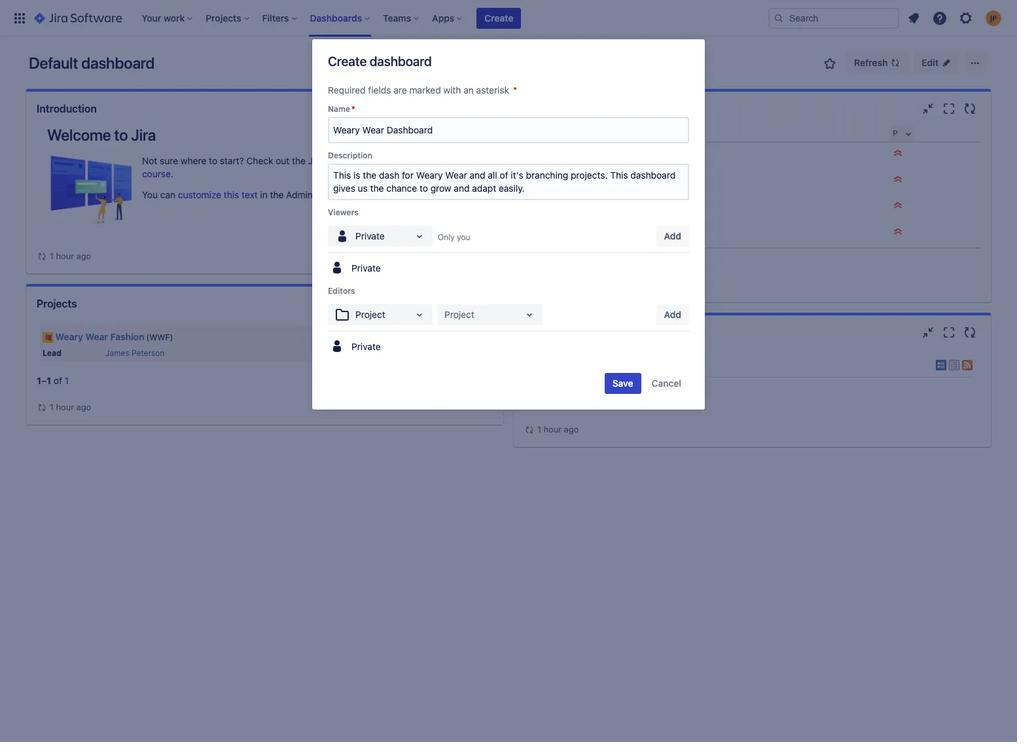 Task type: describe. For each thing, give the bounding box(es) containing it.
edit link
[[914, 52, 960, 73]]

primary element
[[8, 0, 769, 36]]

1 4 from the left
[[539, 253, 545, 264]]

weary wear fashion (wwf)
[[55, 331, 173, 342]]

1 inside activity streams region
[[538, 425, 542, 435]]

Search field
[[769, 8, 900, 28]]

streams
[[564, 327, 605, 338]]

2 4 from the left
[[559, 253, 565, 264]]

an
[[464, 84, 474, 96]]

1 link
[[65, 375, 69, 386]]

your
[[532, 357, 559, 373]]

check
[[247, 155, 273, 166]]

name *
[[328, 104, 355, 114]]

4 link
[[559, 253, 565, 264]]

(wwf)
[[146, 332, 173, 342]]

welcome to jira
[[47, 126, 156, 144]]

sure
[[160, 155, 178, 166]]

1 horizontal spatial *
[[513, 84, 518, 96]]

minimize assigned to me image
[[921, 101, 937, 117]]

atlassian
[[387, 155, 425, 166]]

1 up an arrow curved in a circular way on the button that refreshes the dashboard icon
[[37, 375, 41, 386]]

section.
[[350, 189, 383, 200]]

hour for introduction
[[56, 251, 74, 261]]

asterisk
[[477, 84, 510, 96]]

design the weary wear site link
[[583, 149, 699, 160]]

in
[[260, 189, 268, 200]]

highest image for product listing design silos
[[893, 174, 904, 185]]

save button
[[605, 373, 642, 394]]

default
[[29, 54, 78, 72]]

highest image
[[893, 200, 904, 211]]

Description text field
[[328, 164, 690, 200]]

add for project
[[664, 309, 682, 320]]

create dashboard
[[328, 54, 432, 69]]

101
[[326, 155, 340, 166]]

marked
[[410, 84, 441, 96]]

can
[[160, 189, 176, 200]]

edit
[[922, 57, 939, 68]]

.
[[171, 168, 174, 179]]

weary inside projects 'region'
[[55, 331, 83, 342]]

private for project
[[352, 342, 381, 353]]

of for 1
[[54, 375, 62, 386]]

listing
[[619, 175, 647, 186]]

refresh activity streams image
[[963, 325, 978, 340]]

not sure where to start? check out the jira 101 guide and
[[142, 155, 387, 166]]

james
[[105, 348, 129, 358]]

wwf-1 link
[[545, 149, 576, 160]]

silos
[[681, 175, 701, 186]]

1 up 2
[[572, 149, 576, 160]]

customize
[[178, 189, 221, 200]]

atlassian training course
[[142, 155, 459, 179]]

add button for project
[[657, 305, 690, 325]]

course
[[142, 168, 171, 179]]

found
[[598, 384, 621, 395]]

hour for projects
[[56, 402, 74, 413]]

refresh projects image
[[475, 296, 491, 311]]

1 left 1 "link"
[[47, 375, 51, 386]]

out
[[276, 155, 290, 166]]

wwf-1
[[545, 149, 576, 160]]

1 project from the left
[[356, 309, 386, 320]]

edit icon image
[[942, 58, 952, 68]]

1 right an arrow curved in a circular way on the button that refreshes the dashboard icon
[[50, 402, 54, 413]]

1 inside introduction region
[[50, 251, 54, 261]]

required
[[328, 84, 366, 96]]

required fields are marked with an asterisk *
[[328, 84, 518, 96]]

description
[[328, 151, 373, 160]]

jira
[[622, 357, 650, 373]]

fashion
[[110, 331, 144, 342]]

cancel
[[652, 378, 682, 389]]

minimize introduction image
[[433, 101, 449, 117]]

this
[[224, 189, 239, 200]]

james peterson
[[105, 348, 165, 358]]

you
[[142, 189, 158, 200]]

1 hour ago for projects
[[50, 402, 91, 413]]

activity
[[525, 327, 562, 338]]

highest image for design the weary wear site
[[893, 148, 904, 158]]

projects
[[37, 298, 77, 309]]

task image
[[529, 176, 540, 186]]

viewers
[[328, 208, 359, 217]]

company
[[562, 357, 619, 373]]

introduction region
[[37, 126, 493, 263]]

1 hour ago for introduction
[[50, 251, 91, 261]]

3 highest image from the top
[[893, 227, 904, 237]]

guide
[[343, 155, 366, 166]]

0 vertical spatial jira
[[131, 126, 156, 144]]

site
[[684, 149, 699, 160]]

the inside assigned to me region
[[614, 149, 628, 160]]

activity streams region
[[525, 349, 981, 437]]

are
[[394, 84, 407, 96]]

weary wear fashion link
[[55, 331, 144, 342]]

editors
[[328, 286, 355, 296]]

your company jira
[[532, 357, 650, 373]]

1 – 1 of 1
[[37, 375, 69, 386]]

product
[[583, 175, 616, 186]]

start?
[[220, 155, 244, 166]]

0 horizontal spatial the
[[270, 189, 284, 200]]

only you
[[438, 232, 471, 242]]



Task type: locate. For each thing, give the bounding box(es) containing it.
0 horizontal spatial weary
[[55, 331, 83, 342]]

ago
[[76, 251, 91, 261], [76, 402, 91, 413], [564, 425, 579, 435]]

0 horizontal spatial create
[[328, 54, 367, 69]]

1 hour ago down 1 "link"
[[50, 402, 91, 413]]

maximize activity streams image
[[942, 325, 957, 340]]

ago up projects
[[76, 251, 91, 261]]

weary up product listing design silos link
[[631, 149, 657, 160]]

project
[[356, 309, 386, 320], [445, 309, 475, 320]]

search image
[[774, 13, 785, 23]]

design up product at the top of the page
[[583, 149, 612, 160]]

create for create
[[485, 12, 514, 23]]

jira up not
[[131, 126, 156, 144]]

of inside projects 'region'
[[54, 375, 62, 386]]

ago for activity streams
[[564, 425, 579, 435]]

hour inside projects 'region'
[[56, 402, 74, 413]]

*
[[513, 84, 518, 96], [352, 104, 355, 114]]

add for private
[[664, 231, 682, 242]]

1 vertical spatial design
[[649, 175, 678, 186]]

highest image
[[893, 148, 904, 158], [893, 174, 904, 185], [893, 227, 904, 237]]

0 vertical spatial wear
[[660, 149, 682, 160]]

refresh
[[855, 57, 888, 68]]

private
[[356, 231, 385, 242], [352, 263, 381, 274], [352, 342, 381, 353]]

1 vertical spatial of
[[54, 375, 62, 386]]

* right "name" at left
[[352, 104, 355, 114]]

1 horizontal spatial of
[[548, 253, 556, 264]]

– left 1 "link"
[[41, 375, 47, 386]]

1 vertical spatial –
[[41, 375, 47, 386]]

the up wwf-2 product listing design silos
[[614, 149, 628, 160]]

0 horizontal spatial of
[[54, 375, 62, 386]]

1 horizontal spatial project
[[445, 309, 475, 320]]

name
[[328, 104, 350, 114]]

no
[[536, 384, 547, 395]]

an arrow curved in a circular way on the button that refreshes the dashboard image inside introduction region
[[37, 251, 47, 262]]

of
[[548, 253, 556, 264], [54, 375, 62, 386]]

0 vertical spatial wwf-
[[545, 149, 572, 160]]

minimize activity streams image
[[921, 325, 937, 340]]

1 hour ago inside projects 'region'
[[50, 402, 91, 413]]

1 hour ago for activity streams
[[538, 425, 579, 435]]

star default dashboard image
[[823, 56, 838, 71]]

of left '4' link
[[548, 253, 556, 264]]

0 vertical spatial add button
[[657, 226, 690, 247]]

1 vertical spatial open image
[[522, 307, 538, 323]]

0 horizontal spatial to
[[114, 126, 128, 144]]

dashboard for create dashboard
[[370, 54, 432, 69]]

ago for projects
[[76, 402, 91, 413]]

0 vertical spatial of
[[548, 253, 556, 264]]

4
[[539, 253, 545, 264], [559, 253, 565, 264]]

dashboard right default
[[81, 54, 155, 72]]

1 vertical spatial an arrow curved in a circular way on the button that refreshes the dashboard image
[[525, 425, 535, 436]]

weary up lead
[[55, 331, 83, 342]]

add button for private
[[657, 226, 690, 247]]

ago inside introduction region
[[76, 251, 91, 261]]

create banner
[[0, 0, 1018, 37]]

wwf- up wwf-2 link
[[545, 149, 572, 160]]

ago down no activity was found
[[564, 425, 579, 435]]

0 horizontal spatial *
[[352, 104, 355, 114]]

minimize projects image
[[454, 296, 470, 311]]

1 vertical spatial add
[[664, 309, 682, 320]]

maximize introduction image
[[454, 101, 470, 117]]

the
[[614, 149, 628, 160], [292, 155, 306, 166], [270, 189, 284, 200]]

atlassian training course link
[[142, 155, 459, 179]]

create
[[485, 12, 514, 23], [328, 54, 367, 69]]

0 vertical spatial ago
[[76, 251, 91, 261]]

ago inside projects 'region'
[[76, 402, 91, 413]]

1 horizontal spatial –
[[534, 253, 539, 264]]

private down editors
[[352, 342, 381, 353]]

0 horizontal spatial design
[[583, 149, 612, 160]]

1 highest image from the top
[[893, 148, 904, 158]]

0 vertical spatial to
[[114, 126, 128, 144]]

refresh introduction image
[[475, 101, 491, 117]]

introduction
[[37, 103, 97, 115]]

1 horizontal spatial weary
[[631, 149, 657, 160]]

1 horizontal spatial 4
[[559, 253, 565, 264]]

wwf- for 1
[[545, 149, 572, 160]]

hour
[[56, 251, 74, 261], [56, 402, 74, 413], [544, 425, 562, 435]]

to
[[114, 126, 128, 144], [209, 155, 218, 166]]

0 vertical spatial hour
[[56, 251, 74, 261]]

hour inside activity streams region
[[544, 425, 562, 435]]

james peterson link
[[105, 348, 165, 358]]

0 horizontal spatial project
[[356, 309, 386, 320]]

1 vertical spatial jira
[[308, 155, 324, 166]]

1 hour ago inside introduction region
[[50, 251, 91, 261]]

an arrow curved in a circular way on the button that refreshes the dashboard image inside activity streams region
[[525, 425, 535, 436]]

customize this text link
[[178, 189, 258, 200]]

0 vertical spatial weary
[[631, 149, 657, 160]]

1 up projects
[[50, 251, 54, 261]]

1 – 4 of 4
[[529, 253, 565, 264]]

1 hour ago down the activity
[[538, 425, 579, 435]]

1 vertical spatial add button
[[657, 305, 690, 325]]

weary
[[631, 149, 657, 160], [55, 331, 83, 342]]

0 horizontal spatial open image
[[412, 229, 428, 244]]

– for 1
[[41, 375, 47, 386]]

private for private
[[352, 263, 381, 274]]

open image
[[412, 229, 428, 244], [522, 307, 538, 323]]

create button
[[477, 8, 522, 28]]

jira
[[131, 126, 156, 144], [308, 155, 324, 166]]

0 vertical spatial add
[[664, 231, 682, 242]]

1 hour ago inside activity streams region
[[538, 425, 579, 435]]

refresh assigned to me image
[[963, 101, 978, 117]]

– left '4' link
[[534, 253, 539, 264]]

1 down no at bottom
[[538, 425, 542, 435]]

administration
[[286, 189, 347, 200]]

where
[[181, 155, 207, 166]]

1 horizontal spatial jira
[[308, 155, 324, 166]]

2
[[572, 175, 577, 186]]

welcome
[[47, 126, 111, 144]]

and
[[369, 155, 384, 166]]

no activity was found
[[536, 384, 621, 395]]

wwf-
[[545, 149, 572, 160], [545, 175, 572, 186]]

1 vertical spatial ago
[[76, 402, 91, 413]]

open image
[[412, 307, 428, 323]]

hour for activity streams
[[544, 425, 562, 435]]

wwf- for 2
[[545, 175, 572, 186]]

jira software image
[[34, 10, 122, 26], [34, 10, 122, 26]]

you can customize this text in the administration section.
[[142, 189, 383, 200]]

hour inside introduction region
[[56, 251, 74, 261]]

0 horizontal spatial an arrow curved in a circular way on the button that refreshes the dashboard image
[[37, 251, 47, 262]]

0 vertical spatial design
[[583, 149, 612, 160]]

ago inside activity streams region
[[564, 425, 579, 435]]

0 vertical spatial *
[[513, 84, 518, 96]]

2 vertical spatial highest image
[[893, 227, 904, 237]]

* right asterisk
[[513, 84, 518, 96]]

the right in
[[270, 189, 284, 200]]

assigned to me region
[[525, 126, 981, 292]]

private down the viewers
[[356, 231, 385, 242]]

you
[[457, 232, 471, 242]]

0 horizontal spatial 4
[[539, 253, 545, 264]]

1 vertical spatial weary
[[55, 331, 83, 342]]

product listing design silos link
[[583, 175, 701, 186]]

to left start?
[[209, 155, 218, 166]]

1 add button from the top
[[657, 226, 690, 247]]

with
[[444, 84, 461, 96]]

0 vertical spatial create
[[485, 12, 514, 23]]

0 horizontal spatial jira
[[131, 126, 156, 144]]

– inside assigned to me region
[[534, 253, 539, 264]]

hour up projects
[[56, 251, 74, 261]]

1 horizontal spatial an arrow curved in a circular way on the button that refreshes the dashboard image
[[525, 425, 535, 436]]

weary inside assigned to me region
[[631, 149, 657, 160]]

– inside projects 'region'
[[41, 375, 47, 386]]

wear left site
[[660, 149, 682, 160]]

activity
[[549, 384, 578, 395]]

1 horizontal spatial the
[[292, 155, 306, 166]]

1 vertical spatial create
[[328, 54, 367, 69]]

2 vertical spatial 1 hour ago
[[538, 425, 579, 435]]

only
[[438, 232, 455, 242]]

2 horizontal spatial the
[[614, 149, 628, 160]]

refresh button
[[847, 52, 909, 73]]

dashboard for default dashboard
[[81, 54, 155, 72]]

project left refresh projects image
[[445, 309, 475, 320]]

of for 4
[[548, 253, 556, 264]]

1 vertical spatial hour
[[56, 402, 74, 413]]

1 hour ago up projects
[[50, 251, 91, 261]]

2 highest image from the top
[[893, 174, 904, 185]]

1 horizontal spatial to
[[209, 155, 218, 166]]

1 vertical spatial wear
[[85, 331, 108, 342]]

0 vertical spatial –
[[534, 253, 539, 264]]

projects region
[[37, 321, 493, 414]]

not
[[142, 155, 157, 166]]

1 vertical spatial private
[[352, 263, 381, 274]]

peterson
[[132, 348, 165, 358]]

1 wwf- from the top
[[545, 149, 572, 160]]

open image up activity
[[522, 307, 538, 323]]

to right welcome
[[114, 126, 128, 144]]

1 horizontal spatial design
[[649, 175, 678, 186]]

text
[[242, 189, 258, 200]]

1 horizontal spatial open image
[[522, 307, 538, 323]]

2 vertical spatial ago
[[564, 425, 579, 435]]

dashboard up are
[[370, 54, 432, 69]]

hour right an arrow curved in a circular way on the button that refreshes the dashboard icon
[[56, 402, 74, 413]]

activity streams
[[525, 327, 605, 338]]

an arrow curved in a circular way on the button that refreshes the dashboard image for activity streams
[[525, 425, 535, 436]]

ago for introduction
[[76, 251, 91, 261]]

1 vertical spatial highest image
[[893, 174, 904, 185]]

2 vertical spatial hour
[[544, 425, 562, 435]]

lead
[[43, 348, 62, 358]]

wwf-2 product listing design silos
[[545, 175, 701, 186]]

refresh image
[[891, 58, 901, 68]]

1 hour ago
[[50, 251, 91, 261], [50, 402, 91, 413], [538, 425, 579, 435]]

2 add button from the top
[[657, 305, 690, 325]]

0 horizontal spatial –
[[41, 375, 47, 386]]

None field
[[329, 119, 688, 142]]

wear up james
[[85, 331, 108, 342]]

wwf-2 link
[[545, 175, 577, 186]]

an arrow curved in a circular way on the button that refreshes the dashboard image
[[37, 403, 47, 413]]

2 vertical spatial private
[[352, 342, 381, 353]]

design the weary wear site
[[583, 149, 699, 160]]

add
[[664, 231, 682, 242], [664, 309, 682, 320]]

2 project from the left
[[445, 309, 475, 320]]

0 horizontal spatial wear
[[85, 331, 108, 342]]

add button
[[657, 226, 690, 247], [657, 305, 690, 325]]

fields
[[368, 84, 391, 96]]

0 vertical spatial private
[[356, 231, 385, 242]]

of left 1 "link"
[[54, 375, 62, 386]]

cancel button
[[644, 373, 690, 394]]

0 vertical spatial an arrow curved in a circular way on the button that refreshes the dashboard image
[[37, 251, 47, 262]]

was
[[580, 384, 596, 395]]

–
[[534, 253, 539, 264], [41, 375, 47, 386]]

maximize assigned to me image
[[942, 101, 957, 117]]

1 horizontal spatial wear
[[660, 149, 682, 160]]

default dashboard
[[29, 54, 155, 72]]

1 horizontal spatial create
[[485, 12, 514, 23]]

1 left '4' link
[[529, 253, 534, 264]]

highest image down highest image on the right of the page
[[893, 227, 904, 237]]

an arrow curved in a circular way on the button that refreshes the dashboard image
[[37, 251, 47, 262], [525, 425, 535, 436]]

dashboard
[[81, 54, 155, 72], [370, 54, 432, 69]]

wwf- right task image
[[545, 175, 572, 186]]

0 horizontal spatial dashboard
[[81, 54, 155, 72]]

1 vertical spatial 1 hour ago
[[50, 402, 91, 413]]

2 wwf- from the top
[[545, 175, 572, 186]]

jira left 101
[[308, 155, 324, 166]]

1 add from the top
[[664, 231, 682, 242]]

p
[[893, 128, 898, 138]]

1
[[572, 149, 576, 160], [50, 251, 54, 261], [529, 253, 534, 264], [37, 375, 41, 386], [47, 375, 51, 386], [65, 375, 69, 386], [50, 402, 54, 413], [538, 425, 542, 435]]

create for create dashboard
[[328, 54, 367, 69]]

project left open image
[[356, 309, 386, 320]]

ago right an arrow curved in a circular way on the button that refreshes the dashboard icon
[[76, 402, 91, 413]]

the right out
[[292, 155, 306, 166]]

design left silos on the top of the page
[[649, 175, 678, 186]]

None text field
[[445, 308, 447, 322]]

of inside assigned to me region
[[548, 253, 556, 264]]

1 dashboard from the left
[[81, 54, 155, 72]]

1 vertical spatial wwf-
[[545, 175, 572, 186]]

0 vertical spatial highest image
[[893, 148, 904, 158]]

1 vertical spatial *
[[352, 104, 355, 114]]

create inside button
[[485, 12, 514, 23]]

1 horizontal spatial dashboard
[[370, 54, 432, 69]]

1 down weary wear fashion link
[[65, 375, 69, 386]]

design
[[583, 149, 612, 160], [649, 175, 678, 186]]

wear inside projects 'region'
[[85, 331, 108, 342]]

private up editors
[[352, 263, 381, 274]]

wear inside assigned to me region
[[660, 149, 682, 160]]

open image left only
[[412, 229, 428, 244]]

training
[[427, 155, 459, 166]]

0 vertical spatial 1 hour ago
[[50, 251, 91, 261]]

highest image up highest image on the right of the page
[[893, 174, 904, 185]]

jira 101 guide link
[[308, 155, 366, 166]]

highest image down p
[[893, 148, 904, 158]]

– for 4
[[534, 253, 539, 264]]

save
[[613, 378, 634, 389]]

1 vertical spatial to
[[209, 155, 218, 166]]

2 dashboard from the left
[[370, 54, 432, 69]]

hour down the activity
[[544, 425, 562, 435]]

0 vertical spatial open image
[[412, 229, 428, 244]]

an arrow curved in a circular way on the button that refreshes the dashboard image for introduction
[[37, 251, 47, 262]]

2 add from the top
[[664, 309, 682, 320]]



Task type: vqa. For each thing, say whether or not it's contained in the screenshot.
Date Started
no



